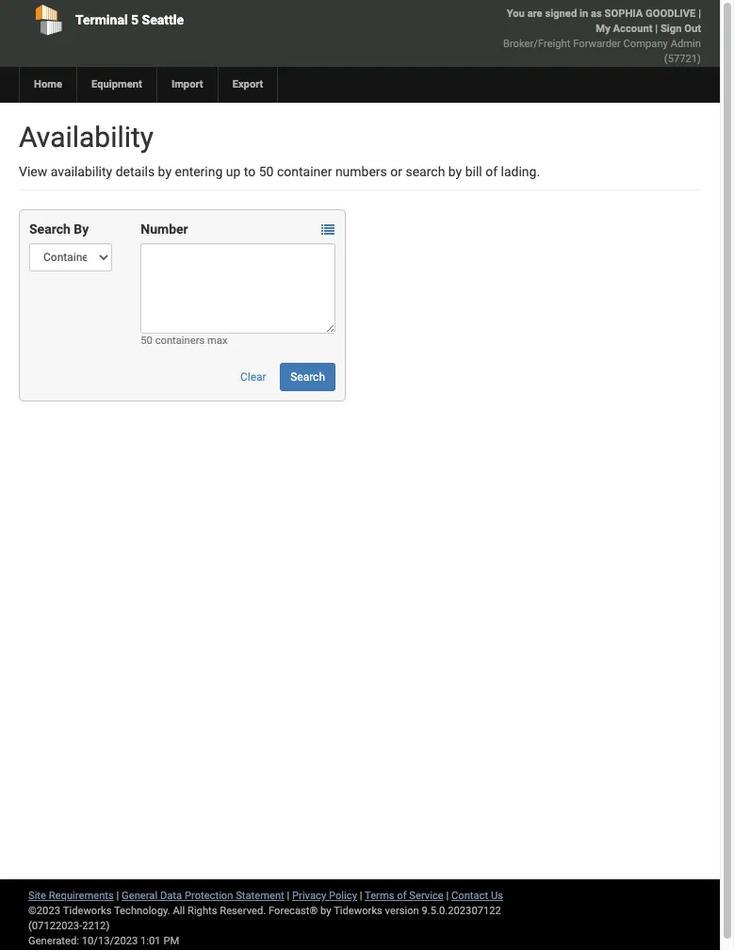 Task type: locate. For each thing, give the bounding box(es) containing it.
0 vertical spatial 50
[[259, 164, 274, 179]]

protection
[[185, 890, 233, 902]]

of up version
[[397, 890, 407, 902]]

1 horizontal spatial search
[[290, 370, 325, 384]]

1 vertical spatial 50
[[141, 335, 153, 347]]

1:01
[[140, 935, 161, 947]]

0 horizontal spatial search
[[29, 221, 71, 237]]

service
[[409, 890, 444, 902]]

privacy policy link
[[292, 890, 357, 902]]

9.5.0.202307122
[[422, 905, 501, 917]]

entering
[[175, 164, 223, 179]]

contact us link
[[451, 890, 503, 902]]

max
[[207, 335, 228, 347]]

tideworks
[[334, 905, 383, 917]]

signed
[[545, 8, 577, 20]]

generated:
[[28, 935, 79, 947]]

site requirements | general data protection statement | privacy policy | terms of service | contact us ©2023 tideworks technology. all rights reserved.
[[28, 890, 503, 917]]

search
[[406, 164, 445, 179]]

or
[[390, 164, 402, 179]]

my account link
[[596, 23, 653, 35]]

you
[[507, 8, 525, 20]]

by left bill
[[448, 164, 462, 179]]

goodlive
[[646, 8, 696, 20]]

forecast® by tideworks version 9.5.0.202307122 (07122023-2212) generated: 10/13/2023 1:01 pm
[[28, 905, 501, 947]]

container
[[277, 164, 332, 179]]

data
[[160, 890, 182, 902]]

1 horizontal spatial of
[[486, 164, 498, 179]]

rights
[[188, 905, 217, 917]]

| up 9.5.0.202307122
[[446, 890, 449, 902]]

|
[[699, 8, 701, 20], [655, 23, 658, 35], [116, 890, 119, 902], [287, 890, 290, 902], [360, 890, 362, 902], [446, 890, 449, 902]]

1 horizontal spatial by
[[321, 905, 331, 917]]

numbers
[[335, 164, 387, 179]]

1 horizontal spatial 50
[[259, 164, 274, 179]]

search right clear button
[[290, 370, 325, 384]]

are
[[527, 8, 543, 20]]

search inside button
[[290, 370, 325, 384]]

| up out
[[699, 8, 701, 20]]

terminal
[[75, 12, 128, 27]]

requirements
[[49, 890, 114, 902]]

0 vertical spatial of
[[486, 164, 498, 179]]

seattle
[[142, 12, 184, 27]]

policy
[[329, 890, 357, 902]]

home
[[34, 78, 62, 90]]

lading.
[[501, 164, 540, 179]]

Number text field
[[141, 243, 336, 334]]

out
[[684, 23, 701, 35]]

| up tideworks
[[360, 890, 362, 902]]

by right the details
[[158, 164, 172, 179]]

bill
[[465, 164, 482, 179]]

sign out link
[[661, 23, 701, 35]]

0 horizontal spatial by
[[158, 164, 172, 179]]

0 horizontal spatial 50
[[141, 335, 153, 347]]

version
[[385, 905, 419, 917]]

search
[[29, 221, 71, 237], [290, 370, 325, 384]]

forwarder
[[573, 38, 621, 50]]

admin
[[671, 38, 701, 50]]

by down privacy policy link
[[321, 905, 331, 917]]

terminal 5 seattle
[[75, 12, 184, 27]]

of inside 'site requirements | general data protection statement | privacy policy | terms of service | contact us ©2023 tideworks technology. all rights reserved.'
[[397, 890, 407, 902]]

5
[[131, 12, 139, 27]]

1 vertical spatial of
[[397, 890, 407, 902]]

search button
[[280, 363, 336, 391]]

all
[[173, 905, 185, 917]]

import
[[171, 78, 203, 90]]

privacy
[[292, 890, 326, 902]]

search left "by"
[[29, 221, 71, 237]]

| left sign
[[655, 23, 658, 35]]

| left general
[[116, 890, 119, 902]]

0 horizontal spatial of
[[397, 890, 407, 902]]

0 vertical spatial search
[[29, 221, 71, 237]]

of right bill
[[486, 164, 498, 179]]

pm
[[163, 935, 179, 947]]

contact
[[451, 890, 488, 902]]

50 left containers
[[141, 335, 153, 347]]

50 right to
[[259, 164, 274, 179]]

2 horizontal spatial by
[[448, 164, 462, 179]]

search by
[[29, 221, 89, 237]]

by
[[158, 164, 172, 179], [448, 164, 462, 179], [321, 905, 331, 917]]

50
[[259, 164, 274, 179], [141, 335, 153, 347]]

home link
[[19, 67, 76, 103]]

1 vertical spatial search
[[290, 370, 325, 384]]

terms of service link
[[365, 890, 444, 902]]

forecast®
[[269, 905, 318, 917]]

search for search
[[290, 370, 325, 384]]

number
[[141, 221, 188, 237]]

of
[[486, 164, 498, 179], [397, 890, 407, 902]]



Task type: vqa. For each thing, say whether or not it's contained in the screenshot.
Container Numbers * text box
no



Task type: describe. For each thing, give the bounding box(es) containing it.
terms
[[365, 890, 394, 902]]

sophia
[[605, 8, 643, 20]]

details
[[116, 164, 155, 179]]

by inside forecast® by tideworks version 9.5.0.202307122 (07122023-2212) generated: 10/13/2023 1:01 pm
[[321, 905, 331, 917]]

availability
[[51, 164, 112, 179]]

up
[[226, 164, 241, 179]]

general
[[122, 890, 158, 902]]

search for search by
[[29, 221, 71, 237]]

import link
[[156, 67, 217, 103]]

my
[[596, 23, 611, 35]]

export
[[232, 78, 263, 90]]

clear button
[[230, 363, 277, 391]]

account
[[613, 23, 653, 35]]

50 containers max
[[141, 335, 228, 347]]

to
[[244, 164, 256, 179]]

(07122023-
[[28, 920, 82, 932]]

site requirements link
[[28, 890, 114, 902]]

equipment link
[[76, 67, 156, 103]]

containers
[[155, 335, 205, 347]]

clear
[[240, 370, 266, 384]]

by
[[74, 221, 89, 237]]

you are signed in as sophia goodlive | my account | sign out broker/freight forwarder company admin (57721)
[[503, 8, 701, 65]]

reserved.
[[220, 905, 266, 917]]

©2023 tideworks
[[28, 905, 112, 917]]

terminal 5 seattle link
[[19, 0, 287, 40]]

show list image
[[321, 224, 335, 237]]

technology.
[[114, 905, 170, 917]]

as
[[591, 8, 602, 20]]

equipment
[[91, 78, 142, 90]]

in
[[580, 8, 588, 20]]

statement
[[236, 890, 284, 902]]

view
[[19, 164, 47, 179]]

view availability details by entering up to 50 container numbers or search by bill of lading.
[[19, 164, 540, 179]]

availability
[[19, 121, 154, 154]]

| up forecast®
[[287, 890, 290, 902]]

broker/freight
[[503, 38, 571, 50]]

general data protection statement link
[[122, 890, 284, 902]]

site
[[28, 890, 46, 902]]

(57721)
[[664, 53, 701, 65]]

sign
[[661, 23, 682, 35]]

company
[[624, 38, 668, 50]]

10/13/2023
[[82, 935, 138, 947]]

export link
[[217, 67, 277, 103]]

2212)
[[82, 920, 110, 932]]

us
[[491, 890, 503, 902]]



